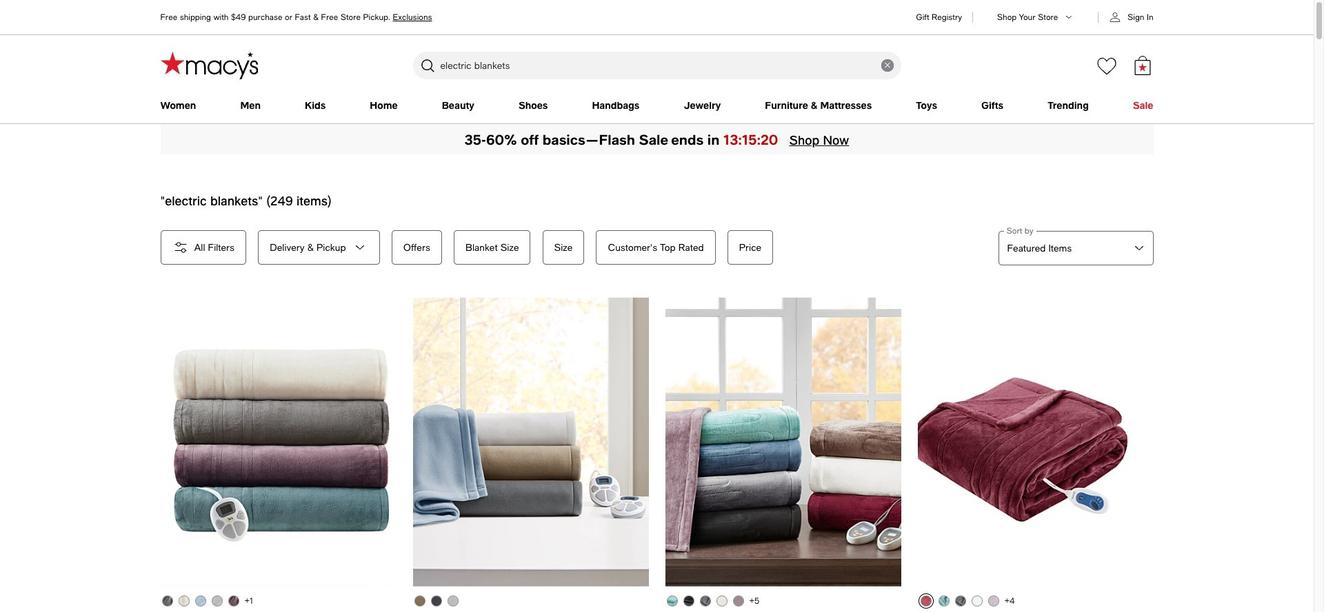 Task type: vqa. For each thing, say whether or not it's contained in the screenshot.
discount range
no



Task type: describe. For each thing, give the bounding box(es) containing it.
shopping bag has 0 items image
[[1133, 56, 1152, 75]]

color swatch black black element
[[684, 596, 695, 607]]

Search text field
[[413, 52, 901, 79]]

color swatch ivory ivory/cream element for plush electric throw, 60" x  70" group at right
[[972, 596, 983, 607]]

color swatch ivory ivory/cream element for color swatch black black element
[[717, 596, 728, 607]]

color swatch light blue blue element
[[195, 596, 206, 607]]

color swatch grey gray element inside classic fleece heated blankets group
[[431, 596, 442, 607]]

color swatch dark gray gray element
[[162, 596, 173, 607]]

plush blankets group
[[665, 298, 901, 613]]

classic fleece heated blankets group
[[413, 298, 649, 613]]

color swatch grey gray element for color swatch red red element
[[955, 596, 967, 607]]

plush electric throw, 60" x  70" group
[[918, 298, 1154, 613]]

click to clear this textbox image
[[881, 59, 894, 72]]

color swatch red red element
[[921, 596, 932, 607]]

1 color swatch ivory ivory/cream element from the left
[[179, 596, 190, 607]]

color swatch purple purple element
[[228, 596, 239, 607]]

electric plush blankets group
[[160, 298, 396, 613]]



Task type: locate. For each thing, give the bounding box(es) containing it.
color swatch brown brown element
[[415, 596, 426, 607]]

0 horizontal spatial color swatch lavender purple element
[[733, 596, 744, 607]]

color swatch natural tan/beige element
[[448, 596, 459, 607]]

0 horizontal spatial color swatch ivory ivory/cream element
[[179, 596, 190, 607]]

2 color swatch aqua blue element from the left
[[939, 596, 950, 607]]

color swatch lavender purple element for color swatch black black element
[[733, 596, 744, 607]]

1 color swatch lavender purple element from the left
[[733, 596, 744, 607]]

color swatch lavender purple element right color swatch black black element
[[733, 596, 744, 607]]

color swatch grey gray element for 2nd the color swatch aqua blue element from right
[[700, 596, 711, 607]]

color swatch grey gray element right color swatch red red element
[[955, 596, 967, 607]]

color swatch ivory ivory/cream element left color swatch light blue blue element
[[179, 596, 190, 607]]

color swatch lavender purple element for plush electric throw, 60" x  70" group at right
[[989, 596, 1000, 607]]

2 color swatch grey gray element from the left
[[700, 596, 711, 607]]

3 color swatch grey gray element from the left
[[955, 596, 967, 607]]

1 color swatch grey gray element from the left
[[431, 596, 442, 607]]

color swatch ivory ivory/cream element
[[179, 596, 190, 607], [717, 596, 728, 607], [972, 596, 983, 607]]

color swatch aqua blue element
[[667, 596, 678, 607], [939, 596, 950, 607]]

3 color swatch ivory ivory/cream element from the left
[[972, 596, 983, 607]]

color swatch lavender purple element right color swatch red red element
[[989, 596, 1000, 607]]

2 color swatch lavender purple element from the left
[[989, 596, 1000, 607]]

0 horizontal spatial color swatch aqua blue element
[[667, 596, 678, 607]]

0 horizontal spatial color swatch grey gray element
[[431, 596, 442, 607]]

color swatch grey gray element right color swatch brown brown element
[[431, 596, 442, 607]]

color swatch lavender purple element
[[733, 596, 744, 607], [989, 596, 1000, 607]]

1 horizontal spatial color swatch lavender purple element
[[989, 596, 1000, 607]]

color swatch aqua blue element right color swatch red red element
[[939, 596, 950, 607]]

2 horizontal spatial color swatch ivory ivory/cream element
[[972, 596, 983, 607]]

2 horizontal spatial color swatch grey gray element
[[955, 596, 967, 607]]

color swatch grey gray element right color swatch black black element
[[700, 596, 711, 607]]

color swatch ivory ivory/cream element right color swatch black black element
[[717, 596, 728, 607]]

color swatch light grey gray element
[[212, 596, 223, 607]]

1 horizontal spatial color swatch grey gray element
[[700, 596, 711, 607]]

1 horizontal spatial color swatch aqua blue element
[[939, 596, 950, 607]]

1 color swatch aqua blue element from the left
[[667, 596, 678, 607]]

2 color swatch ivory ivory/cream element from the left
[[717, 596, 728, 607]]

1 horizontal spatial color swatch ivory ivory/cream element
[[717, 596, 728, 607]]

color swatch ivory ivory/cream element right color swatch red red element
[[972, 596, 983, 607]]

color swatch grey gray element inside plush electric throw, 60" x  70" group
[[955, 596, 967, 607]]

color swatch grey gray element inside the plush blankets group
[[700, 596, 711, 607]]

search large image
[[419, 57, 436, 74]]

color swatch aqua blue element left color swatch black black element
[[667, 596, 678, 607]]

color swatch grey gray element
[[431, 596, 442, 607], [700, 596, 711, 607], [955, 596, 967, 607]]

status
[[160, 193, 332, 208]]



